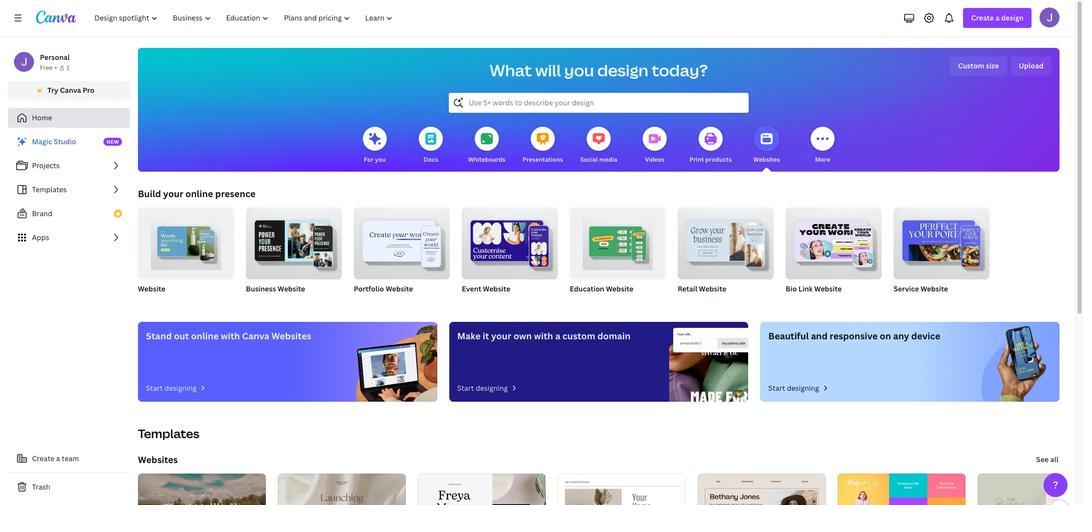 Task type: locate. For each thing, give the bounding box(es) containing it.
top level navigation element
[[88, 8, 402, 28]]

1 px from the left
[[170, 297, 177, 306]]

try
[[48, 85, 58, 95]]

build
[[138, 188, 161, 200]]

free
[[40, 63, 53, 72]]

1 1366 from the left
[[138, 297, 152, 306]]

1 horizontal spatial design
[[1001, 13, 1024, 22]]

0 horizontal spatial designing
[[164, 384, 197, 393]]

6 website from the left
[[699, 284, 726, 294]]

canva down business
[[242, 330, 269, 342]]

1 768 from the left
[[158, 297, 169, 306]]

Search search field
[[469, 93, 729, 112]]

online
[[185, 188, 213, 200], [191, 330, 219, 342]]

start
[[146, 384, 163, 393], [457, 384, 474, 393], [768, 384, 785, 393]]

see all
[[1036, 455, 1059, 465]]

website group
[[138, 204, 234, 307]]

768
[[158, 297, 169, 306], [698, 297, 708, 306]]

1 start designing from the left
[[146, 384, 197, 393]]

group for website
[[138, 204, 234, 280]]

a up size
[[996, 13, 1000, 22]]

website
[[138, 284, 165, 294], [278, 284, 305, 294], [386, 284, 413, 294], [483, 284, 510, 294], [606, 284, 633, 294], [699, 284, 726, 294], [814, 284, 842, 294], [921, 284, 948, 294]]

new
[[107, 138, 119, 145]]

stand out online with canva websites
[[146, 330, 311, 342]]

1 horizontal spatial a
[[555, 330, 560, 342]]

1 horizontal spatial your
[[491, 330, 511, 342]]

website up stand in the left bottom of the page
[[138, 284, 165, 294]]

bio link website
[[786, 284, 842, 294]]

1 horizontal spatial px
[[710, 297, 717, 306]]

1 horizontal spatial websites
[[271, 330, 311, 342]]

0 vertical spatial design
[[1001, 13, 1024, 22]]

whiteboards
[[468, 155, 505, 164]]

website inside retail website 1366 × 768 px
[[699, 284, 726, 294]]

a inside dropdown button
[[996, 13, 1000, 22]]

0 vertical spatial online
[[185, 188, 213, 200]]

0 vertical spatial templates
[[32, 185, 67, 194]]

create for create a design
[[971, 13, 994, 22]]

1 horizontal spatial 1366
[[678, 297, 692, 306]]

with right own
[[534, 330, 553, 342]]

2 start from the left
[[457, 384, 474, 393]]

1 × from the left
[[154, 297, 157, 306]]

start for make
[[457, 384, 474, 393]]

portfolio
[[354, 284, 384, 294]]

out
[[174, 330, 189, 342]]

2 vertical spatial a
[[56, 454, 60, 464]]

create a design button
[[963, 8, 1032, 28]]

4 website from the left
[[483, 284, 510, 294]]

1366 up stand in the left bottom of the page
[[138, 297, 152, 306]]

1 horizontal spatial 768
[[698, 297, 708, 306]]

service website group
[[894, 204, 990, 307]]

website right service
[[921, 284, 948, 294]]

1 horizontal spatial designing
[[476, 384, 508, 393]]

websites
[[754, 155, 780, 164], [271, 330, 311, 342], [138, 454, 178, 466]]

1 horizontal spatial start
[[457, 384, 474, 393]]

social media
[[580, 155, 617, 164]]

videos button
[[643, 120, 667, 172]]

group
[[138, 204, 234, 280], [246, 204, 342, 280], [354, 204, 450, 280], [462, 204, 558, 280], [570, 204, 666, 280], [678, 204, 774, 280], [786, 204, 882, 280], [894, 204, 990, 280]]

website right education
[[606, 284, 633, 294]]

website 1366 × 768 px
[[138, 284, 177, 306]]

design left the jacob simon image
[[1001, 13, 1024, 22]]

beautiful
[[768, 330, 809, 342]]

trash
[[32, 483, 50, 492]]

design inside dropdown button
[[1001, 13, 1024, 22]]

a left the custom
[[555, 330, 560, 342]]

1 website from the left
[[138, 284, 165, 294]]

home link
[[8, 108, 130, 128]]

templates link
[[8, 180, 130, 200]]

1 with from the left
[[221, 330, 240, 342]]

website inside group
[[278, 284, 305, 294]]

2 × from the left
[[694, 297, 696, 306]]

templates up websites link
[[138, 426, 199, 442]]

a
[[996, 13, 1000, 22], [555, 330, 560, 342], [56, 454, 60, 464]]

website for education website
[[606, 284, 633, 294]]

2 horizontal spatial designing
[[787, 384, 819, 393]]

2 horizontal spatial start designing
[[768, 384, 819, 393]]

what will you design today?
[[490, 59, 708, 81]]

1 vertical spatial online
[[191, 330, 219, 342]]

3 website from the left
[[386, 284, 413, 294]]

you right will at the top of page
[[564, 59, 594, 81]]

0 vertical spatial canva
[[60, 85, 81, 95]]

0 horizontal spatial design
[[597, 59, 648, 81]]

designing for and
[[787, 384, 819, 393]]

2 group from the left
[[246, 204, 342, 280]]

retail website 1366 × 768 px
[[678, 284, 726, 306]]

website for service website
[[921, 284, 948, 294]]

website inside website 1366 × 768 px
[[138, 284, 165, 294]]

0 horizontal spatial your
[[163, 188, 183, 200]]

free •
[[40, 63, 57, 72]]

0 horizontal spatial create
[[32, 454, 54, 464]]

0 horizontal spatial with
[[221, 330, 240, 342]]

canva inside try canva pro "button"
[[60, 85, 81, 95]]

8 website from the left
[[921, 284, 948, 294]]

projects
[[32, 161, 60, 170]]

brand link
[[8, 204, 130, 224]]

it
[[483, 330, 489, 342]]

jacob simon image
[[1040, 7, 1060, 27]]

create
[[971, 13, 994, 22], [32, 454, 54, 464]]

social
[[580, 155, 598, 164]]

0 vertical spatial create
[[971, 13, 994, 22]]

0 horizontal spatial you
[[375, 155, 386, 164]]

2 start designing from the left
[[457, 384, 508, 393]]

more
[[815, 155, 830, 164]]

7 website from the left
[[814, 284, 842, 294]]

social media button
[[580, 120, 617, 172]]

list containing magic studio
[[8, 132, 130, 248]]

2 vertical spatial websites
[[138, 454, 178, 466]]

create up custom size
[[971, 13, 994, 22]]

templates
[[32, 185, 67, 194], [138, 426, 199, 442]]

1
[[66, 63, 70, 72]]

3 group from the left
[[354, 204, 450, 280]]

0 vertical spatial your
[[163, 188, 183, 200]]

× inside website 1366 × 768 px
[[154, 297, 157, 306]]

start designing
[[146, 384, 197, 393], [457, 384, 508, 393], [768, 384, 819, 393]]

× up stand in the left bottom of the page
[[154, 297, 157, 306]]

1 start from the left
[[146, 384, 163, 393]]

0 horizontal spatial ×
[[154, 297, 157, 306]]

your right build
[[163, 188, 183, 200]]

media
[[599, 155, 617, 164]]

business website group
[[246, 204, 342, 307]]

home
[[32, 113, 52, 122]]

create left team
[[32, 454, 54, 464]]

3 start from the left
[[768, 384, 785, 393]]

templates down projects
[[32, 185, 67, 194]]

0 horizontal spatial 768
[[158, 297, 169, 306]]

create a team button
[[8, 449, 130, 469]]

2 website from the left
[[278, 284, 305, 294]]

a inside button
[[56, 454, 60, 464]]

apps link
[[8, 228, 130, 248]]

1 horizontal spatial canva
[[242, 330, 269, 342]]

design up 'search' search box
[[597, 59, 648, 81]]

canva right try
[[60, 85, 81, 95]]

5 website from the left
[[606, 284, 633, 294]]

2 horizontal spatial a
[[996, 13, 1000, 22]]

website right event
[[483, 284, 510, 294]]

service
[[894, 284, 919, 294]]

1 vertical spatial create
[[32, 454, 54, 464]]

website right link
[[814, 284, 842, 294]]

create inside dropdown button
[[971, 13, 994, 22]]

canva
[[60, 85, 81, 95], [242, 330, 269, 342]]

2 768 from the left
[[698, 297, 708, 306]]

× inside retail website 1366 × 768 px
[[694, 297, 696, 306]]

0 horizontal spatial start designing
[[146, 384, 197, 393]]

2 designing from the left
[[476, 384, 508, 393]]

create for create a team
[[32, 454, 54, 464]]

designing
[[164, 384, 197, 393], [476, 384, 508, 393], [787, 384, 819, 393]]

brand
[[32, 209, 52, 218]]

px
[[170, 297, 177, 306], [710, 297, 717, 306]]

today?
[[652, 59, 708, 81]]

0 vertical spatial you
[[564, 59, 594, 81]]

1 horizontal spatial start designing
[[457, 384, 508, 393]]

website right portfolio
[[386, 284, 413, 294]]

any
[[893, 330, 909, 342]]

2 px from the left
[[710, 297, 717, 306]]

you inside button
[[375, 155, 386, 164]]

1 horizontal spatial create
[[971, 13, 994, 22]]

online right the out
[[191, 330, 219, 342]]

create inside button
[[32, 454, 54, 464]]

5 group from the left
[[570, 204, 666, 280]]

0 horizontal spatial a
[[56, 454, 60, 464]]

retail website group
[[678, 204, 774, 307]]

None search field
[[449, 93, 749, 113]]

7 group from the left
[[786, 204, 882, 280]]

website right retail
[[699, 284, 726, 294]]

with right the out
[[221, 330, 240, 342]]

0 vertical spatial a
[[996, 13, 1000, 22]]

2 horizontal spatial start
[[768, 384, 785, 393]]

service website
[[894, 284, 948, 294]]

website right business
[[278, 284, 305, 294]]

0 horizontal spatial canva
[[60, 85, 81, 95]]

6 group from the left
[[678, 204, 774, 280]]

3 designing from the left
[[787, 384, 819, 393]]

1 horizontal spatial templates
[[138, 426, 199, 442]]

3 start designing from the left
[[768, 384, 819, 393]]

1366 down retail
[[678, 297, 692, 306]]

1 horizontal spatial ×
[[694, 297, 696, 306]]

1 vertical spatial design
[[597, 59, 648, 81]]

you right for
[[375, 155, 386, 164]]

4 group from the left
[[462, 204, 558, 280]]

•
[[55, 63, 57, 72]]

device
[[911, 330, 941, 342]]

online left presence
[[185, 188, 213, 200]]

for
[[364, 155, 374, 164]]

with
[[221, 330, 240, 342], [534, 330, 553, 342]]

on
[[880, 330, 891, 342]]

2 1366 from the left
[[678, 297, 692, 306]]

×
[[154, 297, 157, 306], [694, 297, 696, 306]]

event website group
[[462, 204, 558, 307]]

your right the it on the bottom
[[491, 330, 511, 342]]

a left team
[[56, 454, 60, 464]]

you
[[564, 59, 594, 81], [375, 155, 386, 164]]

2 with from the left
[[534, 330, 553, 342]]

list
[[8, 132, 130, 248]]

1 vertical spatial websites
[[271, 330, 311, 342]]

portfolio website
[[354, 284, 413, 294]]

education website
[[570, 284, 633, 294]]

0 vertical spatial websites
[[754, 155, 780, 164]]

1 group from the left
[[138, 204, 234, 280]]

1366
[[138, 297, 152, 306], [678, 297, 692, 306]]

docs
[[424, 155, 438, 164]]

website for retail website 1366 × 768 px
[[699, 284, 726, 294]]

business
[[246, 284, 276, 294]]

1 horizontal spatial with
[[534, 330, 553, 342]]

print products
[[690, 155, 732, 164]]

× down retail
[[694, 297, 696, 306]]

designing for it
[[476, 384, 508, 393]]

0 horizontal spatial px
[[170, 297, 177, 306]]

1 designing from the left
[[164, 384, 197, 393]]

1366 inside website 1366 × 768 px
[[138, 297, 152, 306]]

1 vertical spatial you
[[375, 155, 386, 164]]

0 horizontal spatial start
[[146, 384, 163, 393]]

0 horizontal spatial 1366
[[138, 297, 152, 306]]

websites link
[[138, 454, 178, 466]]



Task type: vqa. For each thing, say whether or not it's contained in the screenshot.
the top REELS
no



Task type: describe. For each thing, give the bounding box(es) containing it.
and
[[811, 330, 828, 342]]

custom
[[562, 330, 595, 342]]

2 horizontal spatial websites
[[754, 155, 780, 164]]

start designing for beautiful
[[768, 384, 819, 393]]

stand
[[146, 330, 172, 342]]

768 inside retail website 1366 × 768 px
[[698, 297, 708, 306]]

event website
[[462, 284, 510, 294]]

websites button
[[754, 120, 780, 172]]

group for retail website
[[678, 204, 774, 280]]

personal
[[40, 52, 70, 62]]

group for education website
[[570, 204, 666, 280]]

768 inside website 1366 × 768 px
[[158, 297, 169, 306]]

link
[[799, 284, 813, 294]]

retail
[[678, 284, 697, 294]]

all
[[1050, 455, 1059, 465]]

try canva pro
[[48, 85, 94, 95]]

responsive
[[830, 330, 878, 342]]

custom size
[[958, 61, 999, 70]]

trash link
[[8, 478, 130, 498]]

start designing for make
[[457, 384, 508, 393]]

create a team
[[32, 454, 79, 464]]

videos
[[645, 155, 665, 164]]

1 vertical spatial a
[[555, 330, 560, 342]]

whiteboards button
[[468, 120, 505, 172]]

group for bio link website
[[786, 204, 882, 280]]

group for portfolio website
[[354, 204, 450, 280]]

start designing for stand
[[146, 384, 197, 393]]

custom size button
[[950, 56, 1007, 76]]

team
[[62, 454, 79, 464]]

1 vertical spatial canva
[[242, 330, 269, 342]]

products
[[705, 155, 732, 164]]

start for beautiful
[[768, 384, 785, 393]]

upload button
[[1011, 56, 1052, 76]]

custom
[[958, 61, 984, 70]]

pro
[[83, 85, 94, 95]]

8 group from the left
[[894, 204, 990, 280]]

print
[[690, 155, 704, 164]]

education website group
[[570, 204, 666, 307]]

will
[[535, 59, 561, 81]]

portfolio website group
[[354, 204, 450, 307]]

1 vertical spatial your
[[491, 330, 511, 342]]

website for portfolio website
[[386, 284, 413, 294]]

upload
[[1019, 61, 1044, 70]]

online for presence
[[185, 188, 213, 200]]

website inside group
[[814, 284, 842, 294]]

see all link
[[1035, 450, 1060, 470]]

docs button
[[419, 120, 443, 172]]

px inside website 1366 × 768 px
[[170, 297, 177, 306]]

beautiful and responsive on any device
[[768, 330, 941, 342]]

own
[[514, 330, 532, 342]]

more button
[[811, 120, 835, 172]]

studio
[[54, 137, 76, 146]]

build your online presence
[[138, 188, 256, 200]]

magic
[[32, 137, 52, 146]]

for you button
[[363, 120, 387, 172]]

a for team
[[56, 454, 60, 464]]

magic studio
[[32, 137, 76, 146]]

what
[[490, 59, 532, 81]]

presentations
[[523, 155, 563, 164]]

apps
[[32, 233, 49, 242]]

website for event website
[[483, 284, 510, 294]]

online for with
[[191, 330, 219, 342]]

print products button
[[690, 120, 732, 172]]

business website
[[246, 284, 305, 294]]

projects link
[[8, 156, 130, 176]]

bio
[[786, 284, 797, 294]]

a for design
[[996, 13, 1000, 22]]

group for event website
[[462, 204, 558, 280]]

designing for out
[[164, 384, 197, 393]]

size
[[986, 61, 999, 70]]

0 horizontal spatial templates
[[32, 185, 67, 194]]

try canva pro button
[[8, 81, 130, 100]]

domain
[[597, 330, 631, 342]]

1 horizontal spatial you
[[564, 59, 594, 81]]

make it your own with a custom domain
[[457, 330, 631, 342]]

1366 inside retail website 1366 × 768 px
[[678, 297, 692, 306]]

see
[[1036, 455, 1049, 465]]

start for stand
[[146, 384, 163, 393]]

education
[[570, 284, 604, 294]]

website for business website
[[278, 284, 305, 294]]

bio link website group
[[786, 204, 882, 307]]

presence
[[215, 188, 256, 200]]

for you
[[364, 155, 386, 164]]

px inside retail website 1366 × 768 px
[[710, 297, 717, 306]]

presentations button
[[523, 120, 563, 172]]

0 horizontal spatial websites
[[138, 454, 178, 466]]

create a design
[[971, 13, 1024, 22]]

event
[[462, 284, 481, 294]]

make
[[457, 330, 481, 342]]

1 vertical spatial templates
[[138, 426, 199, 442]]



